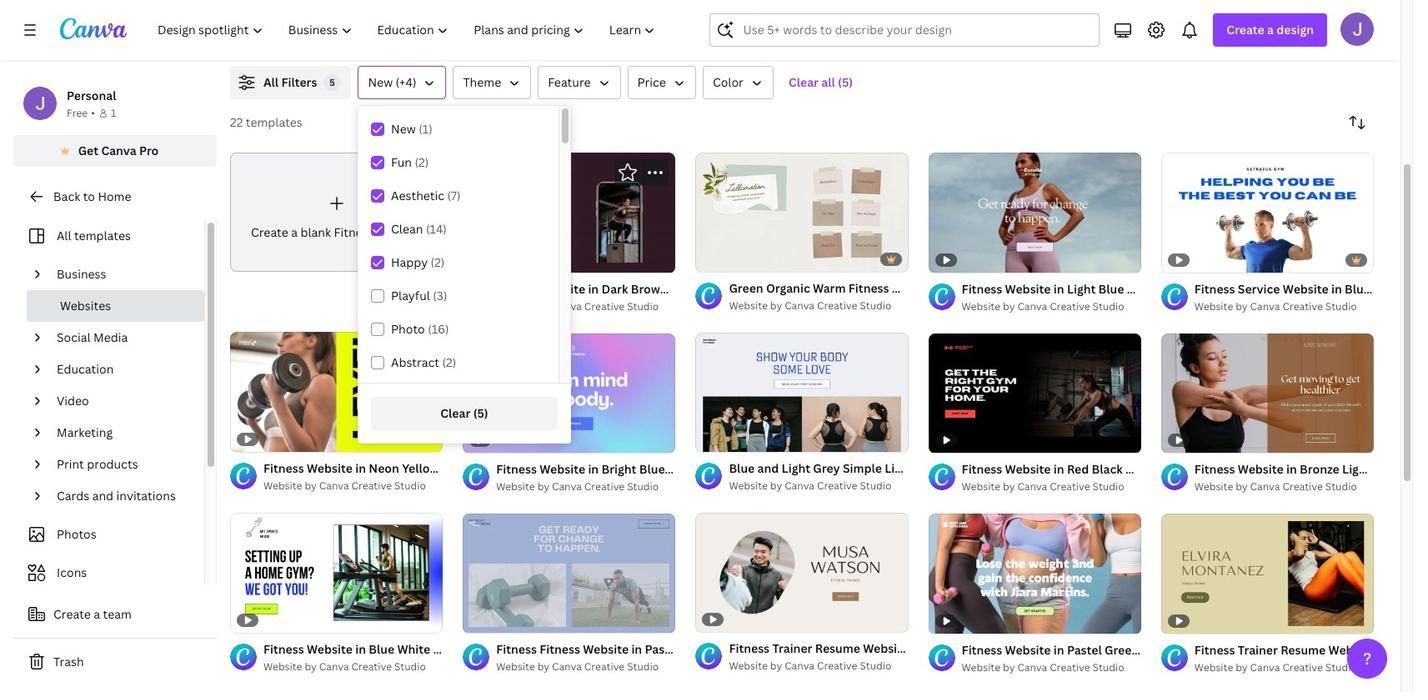 Task type: describe. For each thing, give the bounding box(es) containing it.
in inside the fitness service website in blue and wh website by canva creative studio
[[1332, 281, 1343, 297]]

design
[[1277, 22, 1315, 38]]

icons link
[[23, 557, 194, 589]]

(2) for abstract (2)
[[443, 355, 457, 370]]

1 bright from the left
[[602, 461, 637, 477]]

fitness inside the fitness service website in blue and wh website by canva creative studio
[[1195, 281, 1236, 297]]

(1)
[[419, 121, 433, 137]]

green
[[729, 280, 764, 296]]

22 templates
[[230, 114, 303, 130]]

of for 1 of 6 link to the bottom
[[482, 613, 491, 626]]

business link
[[50, 259, 194, 290]]

clear for clear (5)
[[441, 405, 471, 421]]

fitness website in red black dynamic neons style website by canva creative studio
[[962, 461, 1247, 494]]

print products
[[57, 456, 138, 472]]

grey
[[814, 460, 841, 476]]

gradients for purple
[[746, 461, 802, 477]]

social media link
[[50, 322, 194, 354]]

•
[[91, 106, 95, 120]]

canva inside 'green organic warm fitness bio-link website website by canva creative studio'
[[785, 299, 815, 313]]

media
[[93, 329, 128, 345]]

all
[[822, 74, 836, 90]]

canva inside button
[[101, 143, 137, 158]]

bio-
[[892, 280, 916, 296]]

photos
[[57, 526, 97, 542]]

studio inside the fitness website in dark brown neon pink gradients style website by canva creative studio
[[627, 299, 659, 313]]

invitations
[[116, 488, 176, 504]]

blue and light grey simple light fitness service website website by canva creative studio
[[729, 460, 1051, 493]]

service inside blue and light grey simple light fitness service website website by canva creative studio
[[960, 460, 1002, 476]]

color
[[713, 74, 744, 90]]

studio inside fitness website in bright blue bright purple gradients style website by canva creative studio
[[627, 480, 659, 494]]

canva inside blue and light grey simple light fitness service website website by canva creative studio
[[785, 479, 815, 493]]

creative inside fitness website in red black dynamic neons style website by canva creative studio
[[1050, 480, 1091, 494]]

gradients for pink
[[731, 281, 787, 297]]

fitness website in bright blue bright purple gradients style link
[[496, 461, 834, 479]]

1 vertical spatial 1 of 6 link
[[463, 514, 676, 633]]

6 for blue and light grey simple light fitness service website image
[[726, 432, 732, 444]]

education link
[[50, 354, 194, 385]]

1 horizontal spatial 1 of 6 link
[[696, 332, 909, 452]]

social media
[[57, 329, 128, 345]]

studio inside the fitness service website in blue and wh website by canva creative studio
[[1326, 299, 1358, 313]]

2 bright from the left
[[668, 461, 703, 477]]

green organic warm fitness bio-link website link
[[729, 279, 988, 298]]

all templates link
[[23, 220, 194, 252]]

education
[[57, 361, 114, 377]]

6 for fitness fitness website in pastel blue beige fresh professional style image at left
[[493, 613, 499, 626]]

filters
[[281, 74, 317, 90]]

green organic warm fitness bio-link website website by canva creative studio
[[729, 280, 988, 313]]

free •
[[67, 106, 95, 120]]

fitness website in bright blue bright purple gradients style website by canva creative studio
[[496, 461, 834, 494]]

pro
[[139, 143, 159, 158]]

neon
[[671, 281, 701, 297]]

clean (14)
[[391, 221, 447, 237]]

trash link
[[13, 646, 217, 679]]

all for all filters
[[264, 74, 279, 90]]

back
[[53, 189, 80, 204]]

canva inside the fitness service website in blue and wh website by canva creative studio
[[1251, 299, 1281, 313]]

studio inside blue and light grey simple light fitness service website website by canva creative studio
[[860, 479, 892, 493]]

playful (3)
[[391, 288, 448, 304]]

create a design button
[[1214, 13, 1328, 47]]

create a team
[[53, 606, 132, 622]]

style for fitness website in dark brown neon pink gradients style
[[790, 281, 819, 297]]

5 filter options selected element
[[324, 74, 341, 91]]

canva inside fitness website in red black dynamic neons style website by canva creative studio
[[1018, 480, 1048, 494]]

warm
[[813, 280, 846, 296]]

happy (2)
[[391, 254, 445, 270]]

create for create a team
[[53, 606, 91, 622]]

fitness inside create a blank fitness website element
[[334, 224, 374, 240]]

print products link
[[50, 449, 194, 480]]

clear (5)
[[441, 405, 489, 421]]

fitness inside 'green organic warm fitness bio-link website website by canva creative studio'
[[849, 280, 890, 296]]

price button
[[628, 66, 696, 99]]

templates for 22 templates
[[246, 114, 303, 130]]

new (1)
[[391, 121, 433, 137]]

back to home link
[[13, 180, 217, 214]]

clear all (5)
[[789, 74, 853, 90]]

new (+4)
[[368, 74, 417, 90]]

creative inside the fitness service website in blue and wh website by canva creative studio
[[1283, 299, 1324, 313]]

blank
[[301, 224, 331, 240]]

top level navigation element
[[147, 13, 670, 47]]

organic
[[767, 280, 811, 296]]

22
[[230, 114, 243, 130]]

(16)
[[428, 321, 449, 337]]

fitness inside fitness website in bright blue bright purple gradients style website by canva creative studio
[[496, 461, 537, 477]]

dark
[[602, 281, 628, 297]]

in for fitness website in red black dynamic neons style
[[1054, 461, 1065, 477]]

aesthetic
[[391, 188, 445, 204]]

fun
[[391, 154, 412, 170]]

studio inside fitness website in red black dynamic neons style website by canva creative studio
[[1093, 480, 1125, 494]]

video
[[57, 393, 89, 409]]

black
[[1092, 461, 1123, 477]]

studio inside 'green organic warm fitness bio-link website website by canva creative studio'
[[860, 299, 892, 313]]

fitness inside the fitness website in dark brown neon pink gradients style website by canva creative studio
[[496, 281, 537, 297]]

marketing
[[57, 425, 113, 440]]

fitness website in red black dynamic neons style link
[[962, 461, 1247, 479]]

clear (5) button
[[371, 397, 558, 430]]

creative inside fitness website in bright blue bright purple gradients style website by canva creative studio
[[585, 480, 625, 494]]

creative inside the fitness website in dark brown neon pink gradients style website by canva creative studio
[[585, 299, 625, 313]]

print
[[57, 456, 84, 472]]

color button
[[703, 66, 774, 99]]

photo (16)
[[391, 321, 449, 337]]

theme button
[[453, 66, 532, 99]]

red
[[1068, 461, 1090, 477]]

blue inside blue and light grey simple light fitness service website website by canva creative studio
[[729, 460, 755, 476]]

marketing link
[[50, 417, 194, 449]]

by inside the fitness website in dark brown neon pink gradients style website by canva creative studio
[[538, 299, 550, 313]]

personal
[[67, 88, 116, 103]]

blue and light grey simple light fitness service website image
[[696, 332, 909, 452]]

by inside 'green organic warm fitness bio-link website website by canva creative studio'
[[771, 299, 783, 313]]

(7)
[[448, 188, 461, 204]]

create a blank fitness website
[[251, 224, 422, 240]]

jacob simon image
[[1341, 13, 1375, 46]]

to
[[83, 189, 95, 204]]

style inside fitness website in red black dynamic neons style website by canva creative studio
[[1218, 461, 1247, 477]]

all filters
[[264, 74, 317, 90]]

templates for all templates
[[74, 228, 131, 244]]



Task type: locate. For each thing, give the bounding box(es) containing it.
creative
[[817, 299, 858, 313], [585, 299, 625, 313], [1050, 299, 1091, 313], [1283, 299, 1324, 313], [817, 479, 858, 493], [352, 479, 392, 493], [585, 480, 625, 494], [1050, 480, 1091, 494], [1283, 480, 1324, 494], [817, 659, 858, 673], [352, 659, 392, 674], [585, 660, 625, 674], [1050, 660, 1091, 675], [1283, 660, 1324, 675]]

gradients right pink
[[731, 281, 787, 297]]

and right purple
[[758, 460, 779, 476]]

1 horizontal spatial and
[[758, 460, 779, 476]]

create inside "dropdown button"
[[1227, 22, 1265, 38]]

create left blank
[[251, 224, 288, 240]]

1 horizontal spatial light
[[885, 460, 914, 476]]

bright
[[602, 461, 637, 477], [668, 461, 703, 477]]

(2) for happy (2)
[[431, 254, 445, 270]]

business
[[57, 266, 106, 282]]

1 horizontal spatial all
[[264, 74, 279, 90]]

1 for blue and light grey simple light fitness service website image
[[708, 432, 713, 444]]

2 horizontal spatial blue
[[1346, 281, 1371, 297]]

website
[[377, 224, 422, 240], [942, 280, 988, 296], [540, 281, 586, 297], [1284, 281, 1329, 297], [729, 299, 768, 313], [496, 299, 535, 313], [962, 299, 1001, 313], [1195, 299, 1234, 313], [1005, 460, 1051, 476], [540, 461, 586, 477], [1006, 461, 1051, 477], [729, 479, 768, 493], [264, 479, 302, 493], [496, 480, 535, 494], [962, 480, 1001, 494], [1195, 480, 1234, 494], [729, 659, 768, 673], [264, 659, 302, 674], [496, 660, 535, 674], [962, 660, 1001, 675], [1195, 660, 1234, 675]]

0 horizontal spatial 1
[[111, 106, 116, 120]]

templates down "back to home"
[[74, 228, 131, 244]]

0 vertical spatial all
[[264, 74, 279, 90]]

purple
[[706, 461, 743, 477]]

1 horizontal spatial bright
[[668, 461, 703, 477]]

(14)
[[426, 221, 447, 237]]

0 vertical spatial templates
[[246, 114, 303, 130]]

fitness service website in blue and wh website by canva creative studio
[[1195, 281, 1414, 313]]

0 vertical spatial new
[[368, 74, 393, 90]]

0 horizontal spatial (5)
[[473, 405, 489, 421]]

0 horizontal spatial templates
[[74, 228, 131, 244]]

in
[[588, 281, 599, 297], [1332, 281, 1343, 297], [588, 461, 599, 477], [1054, 461, 1065, 477]]

service inside the fitness service website in blue and wh website by canva creative studio
[[1239, 281, 1281, 297]]

photos link
[[23, 519, 194, 551]]

fitness fitness website in pastel blue beige fresh professional style image
[[463, 514, 676, 633]]

clear left all
[[789, 74, 819, 90]]

clear
[[789, 74, 819, 90], [441, 405, 471, 421]]

team
[[103, 606, 132, 622]]

dynamic
[[1126, 461, 1176, 477]]

and inside the fitness service website in blue and wh website by canva creative studio
[[1374, 281, 1396, 297]]

1 horizontal spatial a
[[291, 224, 298, 240]]

clear down abstract (2)
[[441, 405, 471, 421]]

1 vertical spatial templates
[[74, 228, 131, 244]]

0 vertical spatial create
[[1227, 22, 1265, 38]]

1 vertical spatial all
[[57, 228, 71, 244]]

blue and light grey simple light fitness service website link
[[729, 459, 1051, 478]]

and for blue and light grey simple light fitness service website website by canva creative studio
[[758, 460, 779, 476]]

(5) inside clear all (5) button
[[838, 74, 853, 90]]

creative inside blue and light grey simple light fitness service website website by canva creative studio
[[817, 479, 858, 493]]

in inside the fitness website in dark brown neon pink gradients style website by canva creative studio
[[588, 281, 599, 297]]

a for team
[[94, 606, 100, 622]]

create left design
[[1227, 22, 1265, 38]]

Search search field
[[744, 14, 1090, 46]]

0 vertical spatial 1 of 6 link
[[696, 332, 909, 452]]

create a blank fitness website link
[[230, 153, 443, 272]]

1 vertical spatial new
[[391, 121, 416, 137]]

0 vertical spatial 6
[[726, 432, 732, 444]]

get
[[78, 143, 98, 158]]

theme
[[463, 74, 502, 90]]

templates right the 22
[[246, 114, 303, 130]]

create for create a blank fitness website
[[251, 224, 288, 240]]

green organic warm fitness bio-link website image
[[696, 152, 909, 272]]

clear for clear all (5)
[[789, 74, 819, 90]]

2 vertical spatial (2)
[[443, 355, 457, 370]]

0 vertical spatial a
[[1268, 22, 1275, 38]]

and right cards
[[92, 488, 114, 504]]

1 vertical spatial clear
[[441, 405, 471, 421]]

1 horizontal spatial (5)
[[838, 74, 853, 90]]

style right neons
[[1218, 461, 1247, 477]]

in inside fitness website in red black dynamic neons style website by canva creative studio
[[1054, 461, 1065, 477]]

0 horizontal spatial a
[[94, 606, 100, 622]]

create for create a design
[[1227, 22, 1265, 38]]

1 vertical spatial (2)
[[431, 254, 445, 270]]

fitness website in dark brown neon pink gradients style website by canva creative studio
[[496, 281, 819, 313]]

style inside the fitness website in dark brown neon pink gradients style website by canva creative studio
[[790, 281, 819, 297]]

0 horizontal spatial clear
[[441, 405, 471, 421]]

clean
[[391, 221, 423, 237]]

fitness inside blue and light grey simple light fitness service website website by canva creative studio
[[917, 460, 957, 476]]

gradients inside fitness website in bright blue bright purple gradients style website by canva creative studio
[[746, 461, 802, 477]]

1 vertical spatial and
[[758, 460, 779, 476]]

style left simple
[[805, 461, 834, 477]]

websites
[[60, 298, 111, 314]]

a inside "dropdown button"
[[1268, 22, 1275, 38]]

gradients right purple
[[746, 461, 802, 477]]

templates
[[246, 114, 303, 130], [74, 228, 131, 244]]

1 horizontal spatial 1
[[475, 613, 480, 626]]

create a blank fitness website element
[[230, 153, 443, 272]]

1 horizontal spatial 1 of 6
[[708, 432, 732, 444]]

trash
[[53, 654, 84, 670]]

0 vertical spatial gradients
[[731, 281, 787, 297]]

all left filters at the left top of page
[[264, 74, 279, 90]]

1 horizontal spatial templates
[[246, 114, 303, 130]]

2 light from the left
[[885, 460, 914, 476]]

creative inside 'green organic warm fitness bio-link website website by canva creative studio'
[[817, 299, 858, 313]]

0 horizontal spatial 6
[[493, 613, 499, 626]]

(3)
[[433, 288, 448, 304]]

(2) right abstract
[[443, 355, 457, 370]]

2 horizontal spatial 1
[[708, 432, 713, 444]]

abstract (2)
[[391, 355, 457, 370]]

all for all templates
[[57, 228, 71, 244]]

and left wh
[[1374, 281, 1396, 297]]

5
[[330, 76, 335, 88]]

create inside button
[[53, 606, 91, 622]]

2 horizontal spatial create
[[1227, 22, 1265, 38]]

0 horizontal spatial bright
[[602, 461, 637, 477]]

light
[[782, 460, 811, 476], [885, 460, 914, 476]]

a left team
[[94, 606, 100, 622]]

service
[[1239, 281, 1281, 297], [960, 460, 1002, 476]]

all
[[264, 74, 279, 90], [57, 228, 71, 244]]

0 horizontal spatial create
[[53, 606, 91, 622]]

in for fitness website in bright blue bright purple gradients style
[[588, 461, 599, 477]]

a for blank
[[291, 224, 298, 240]]

cards and invitations
[[57, 488, 176, 504]]

cards
[[57, 488, 89, 504]]

create down icons on the left bottom
[[53, 606, 91, 622]]

0 horizontal spatial light
[[782, 460, 811, 476]]

new
[[368, 74, 393, 90], [391, 121, 416, 137]]

fitness website templates image
[[1019, 0, 1375, 46], [1019, 0, 1375, 46]]

blue
[[1346, 281, 1371, 297], [729, 460, 755, 476], [640, 461, 665, 477]]

0 vertical spatial (5)
[[838, 74, 853, 90]]

by inside the fitness service website in blue and wh website by canva creative studio
[[1236, 299, 1248, 313]]

(2) for fun (2)
[[415, 154, 429, 170]]

1 vertical spatial 1 of 6
[[475, 613, 499, 626]]

1 horizontal spatial clear
[[789, 74, 819, 90]]

1 vertical spatial service
[[960, 460, 1002, 476]]

1 vertical spatial of
[[482, 613, 491, 626]]

style right green
[[790, 281, 819, 297]]

1 vertical spatial 6
[[493, 613, 499, 626]]

2 vertical spatial a
[[94, 606, 100, 622]]

all down the back
[[57, 228, 71, 244]]

0 horizontal spatial service
[[960, 460, 1002, 476]]

in inside fitness website in bright blue bright purple gradients style website by canva creative studio
[[588, 461, 599, 477]]

all templates
[[57, 228, 131, 244]]

happy
[[391, 254, 428, 270]]

0 horizontal spatial blue
[[640, 461, 665, 477]]

light left grey on the bottom of page
[[782, 460, 811, 476]]

1 of 6 for blue and light grey simple light fitness service website image
[[708, 432, 732, 444]]

simple
[[843, 460, 883, 476]]

studio
[[860, 299, 892, 313], [627, 299, 659, 313], [1093, 299, 1125, 313], [1326, 299, 1358, 313], [860, 479, 892, 493], [395, 479, 426, 493], [627, 480, 659, 494], [1093, 480, 1125, 494], [1326, 480, 1358, 494], [860, 659, 892, 673], [395, 659, 426, 674], [627, 660, 659, 674], [1093, 660, 1125, 675], [1326, 660, 1358, 675]]

6
[[726, 432, 732, 444], [493, 613, 499, 626]]

new inside button
[[368, 74, 393, 90]]

0 horizontal spatial 1 of 6
[[475, 613, 499, 626]]

a left blank
[[291, 224, 298, 240]]

0 horizontal spatial 1 of 6 link
[[463, 514, 676, 633]]

1 light from the left
[[782, 460, 811, 476]]

1 vertical spatial gradients
[[746, 461, 802, 477]]

by inside fitness website in bright blue bright purple gradients style website by canva creative studio
[[538, 480, 550, 494]]

blue for wh
[[1346, 281, 1371, 297]]

0 vertical spatial (2)
[[415, 154, 429, 170]]

0 vertical spatial and
[[1374, 281, 1396, 297]]

by inside fitness website in red black dynamic neons style website by canva creative studio
[[1004, 480, 1016, 494]]

1 vertical spatial 1
[[708, 432, 713, 444]]

new left (+4)
[[368, 74, 393, 90]]

0 horizontal spatial all
[[57, 228, 71, 244]]

0 horizontal spatial of
[[482, 613, 491, 626]]

get canva pro button
[[13, 135, 217, 167]]

1 vertical spatial a
[[291, 224, 298, 240]]

canva inside fitness website in bright blue bright purple gradients style website by canva creative studio
[[552, 480, 582, 494]]

in for fitness website in dark brown neon pink gradients style
[[588, 281, 599, 297]]

back to home
[[53, 189, 131, 204]]

1 of 6 for fitness fitness website in pastel blue beige fresh professional style image at left
[[475, 613, 499, 626]]

blue inside fitness website in bright blue bright purple gradients style website by canva creative studio
[[640, 461, 665, 477]]

and inside blue and light grey simple light fitness service website website by canva creative studio
[[758, 460, 779, 476]]

(+4)
[[396, 74, 417, 90]]

fitness inside fitness website in red black dynamic neons style website by canva creative studio
[[962, 461, 1003, 477]]

0 vertical spatial 1
[[111, 106, 116, 120]]

free
[[67, 106, 88, 120]]

style inside fitness website in bright blue bright purple gradients style website by canva creative studio
[[805, 461, 834, 477]]

gradients
[[731, 281, 787, 297], [746, 461, 802, 477]]

Sort by button
[[1341, 106, 1375, 139]]

get canva pro
[[78, 143, 159, 158]]

playful
[[391, 288, 430, 304]]

(5) inside clear (5) button
[[473, 405, 489, 421]]

style
[[790, 281, 819, 297], [805, 461, 834, 477], [1218, 461, 1247, 477]]

products
[[87, 456, 138, 472]]

1 vertical spatial create
[[251, 224, 288, 240]]

None search field
[[710, 13, 1101, 47]]

0 vertical spatial service
[[1239, 281, 1281, 297]]

canva inside the fitness website in dark brown neon pink gradients style website by canva creative studio
[[552, 299, 582, 313]]

(2) right the fun
[[415, 154, 429, 170]]

1 horizontal spatial service
[[1239, 281, 1281, 297]]

1 for fitness fitness website in pastel blue beige fresh professional style image at left
[[475, 613, 480, 626]]

1 horizontal spatial of
[[715, 432, 724, 444]]

new for new (+4)
[[368, 74, 393, 90]]

(2)
[[415, 154, 429, 170], [431, 254, 445, 270], [443, 355, 457, 370]]

of
[[715, 432, 724, 444], [482, 613, 491, 626]]

create a design
[[1227, 22, 1315, 38]]

and for cards and invitations
[[92, 488, 114, 504]]

2 horizontal spatial and
[[1374, 281, 1396, 297]]

style for fitness website in bright blue bright purple gradients style
[[805, 461, 834, 477]]

1
[[111, 106, 116, 120], [708, 432, 713, 444], [475, 613, 480, 626]]

by inside blue and light grey simple light fitness service website website by canva creative studio
[[771, 479, 783, 493]]

blue for purple
[[640, 461, 665, 477]]

0 vertical spatial of
[[715, 432, 724, 444]]

wh
[[1398, 281, 1414, 297]]

0 horizontal spatial and
[[92, 488, 114, 504]]

2 horizontal spatial a
[[1268, 22, 1275, 38]]

photo
[[391, 321, 425, 337]]

fun (2)
[[391, 154, 429, 170]]

feature
[[548, 74, 591, 90]]

new left (1)
[[391, 121, 416, 137]]

fitness service website in blue and wh link
[[1195, 280, 1414, 298]]

2 vertical spatial create
[[53, 606, 91, 622]]

icons
[[57, 565, 87, 581]]

of for right 1 of 6 link
[[715, 432, 724, 444]]

1 horizontal spatial blue
[[729, 460, 755, 476]]

price
[[638, 74, 666, 90]]

1 vertical spatial (5)
[[473, 405, 489, 421]]

2 vertical spatial 1
[[475, 613, 480, 626]]

a left design
[[1268, 22, 1275, 38]]

new (+4) button
[[358, 66, 447, 99]]

0 vertical spatial 1 of 6
[[708, 432, 732, 444]]

2 vertical spatial and
[[92, 488, 114, 504]]

a for design
[[1268, 22, 1275, 38]]

a inside button
[[94, 606, 100, 622]]

1 horizontal spatial 6
[[726, 432, 732, 444]]

(2) right happy
[[431, 254, 445, 270]]

new for new (1)
[[391, 121, 416, 137]]

social
[[57, 329, 91, 345]]

canva
[[101, 143, 137, 158], [785, 299, 815, 313], [552, 299, 582, 313], [1018, 299, 1048, 313], [1251, 299, 1281, 313], [785, 479, 815, 493], [319, 479, 349, 493], [552, 480, 582, 494], [1018, 480, 1048, 494], [1251, 480, 1281, 494], [785, 659, 815, 673], [319, 659, 349, 674], [552, 660, 582, 674], [1018, 660, 1048, 675], [1251, 660, 1281, 675]]

create
[[1227, 22, 1265, 38], [251, 224, 288, 240], [53, 606, 91, 622]]

clear all (5) button
[[781, 66, 862, 99]]

0 vertical spatial clear
[[789, 74, 819, 90]]

feature button
[[538, 66, 621, 99]]

pink
[[704, 281, 728, 297]]

gradients inside the fitness website in dark brown neon pink gradients style website by canva creative studio
[[731, 281, 787, 297]]

1 of 6 link
[[696, 332, 909, 452], [463, 514, 676, 633]]

blue inside the fitness service website in blue and wh website by canva creative studio
[[1346, 281, 1371, 297]]

home
[[98, 189, 131, 204]]

1 horizontal spatial create
[[251, 224, 288, 240]]

light right simple
[[885, 460, 914, 476]]



Task type: vqa. For each thing, say whether or not it's contained in the screenshot.
'BACK'
yes



